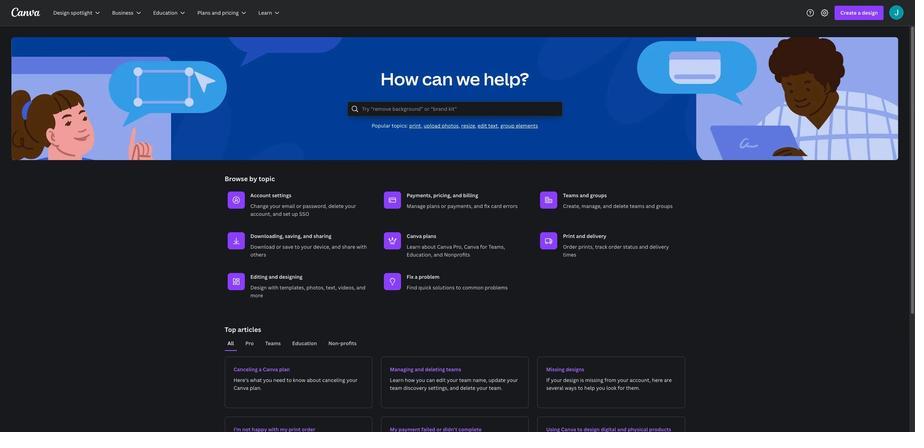 Task type: locate. For each thing, give the bounding box(es) containing it.
top level navigation element
[[49, 6, 287, 20]]



Task type: describe. For each thing, give the bounding box(es) containing it.
jacob rogers image
[[890, 5, 904, 19]]

Search term: search field
[[362, 102, 558, 116]]



Task type: vqa. For each thing, say whether or not it's contained in the screenshot.
top level navigation element
yes



